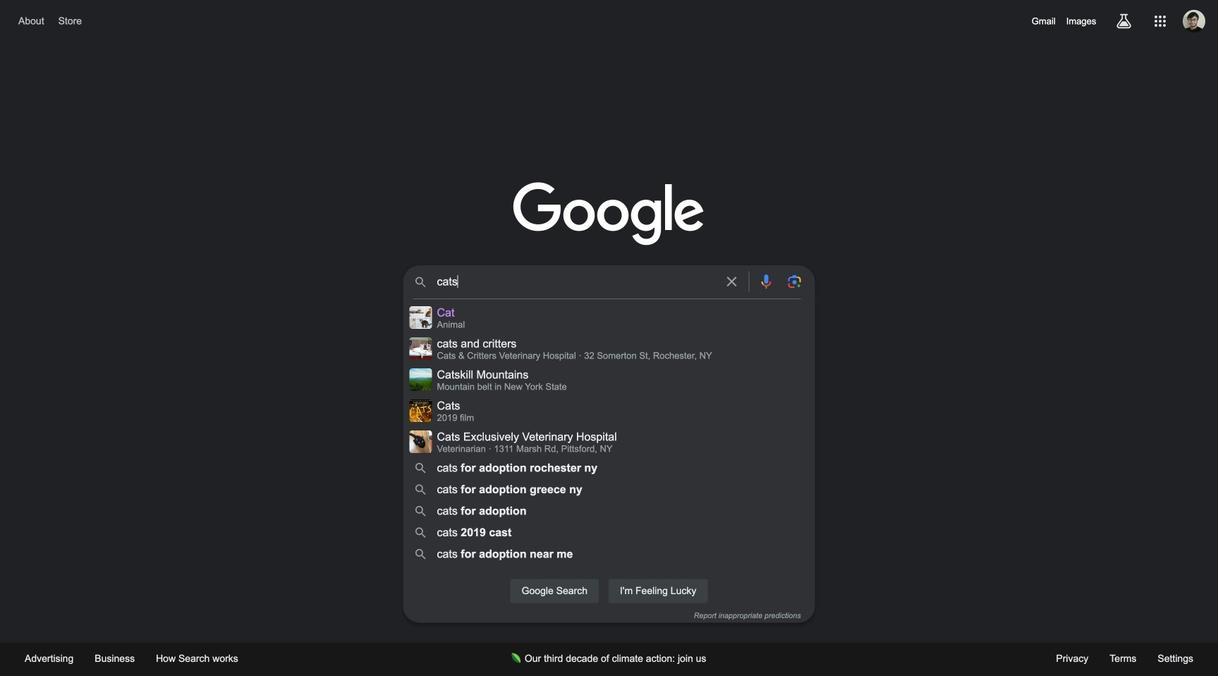 Task type: vqa. For each thing, say whether or not it's contained in the screenshot.
'Search Box'
yes



Task type: describe. For each thing, give the bounding box(es) containing it.
google image
[[513, 182, 705, 247]]

cats exclusively option
[[437, 430, 801, 454]]

search by image image
[[786, 273, 803, 290]]

Search text field
[[437, 274, 715, 293]]

cats and critters option
[[437, 337, 801, 361]]

catskills option
[[437, 368, 801, 392]]



Task type: locate. For each thing, give the bounding box(es) containing it.
cats option
[[437, 306, 775, 330]]

None search field
[[14, 261, 1205, 623]]

search labs image
[[1116, 13, 1133, 30]]

cats movie option
[[437, 399, 801, 423]]

I'm Feeling Lucky submit
[[608, 578, 709, 604]]

list box
[[403, 302, 815, 565]]

search by voice image
[[758, 273, 775, 290]]



